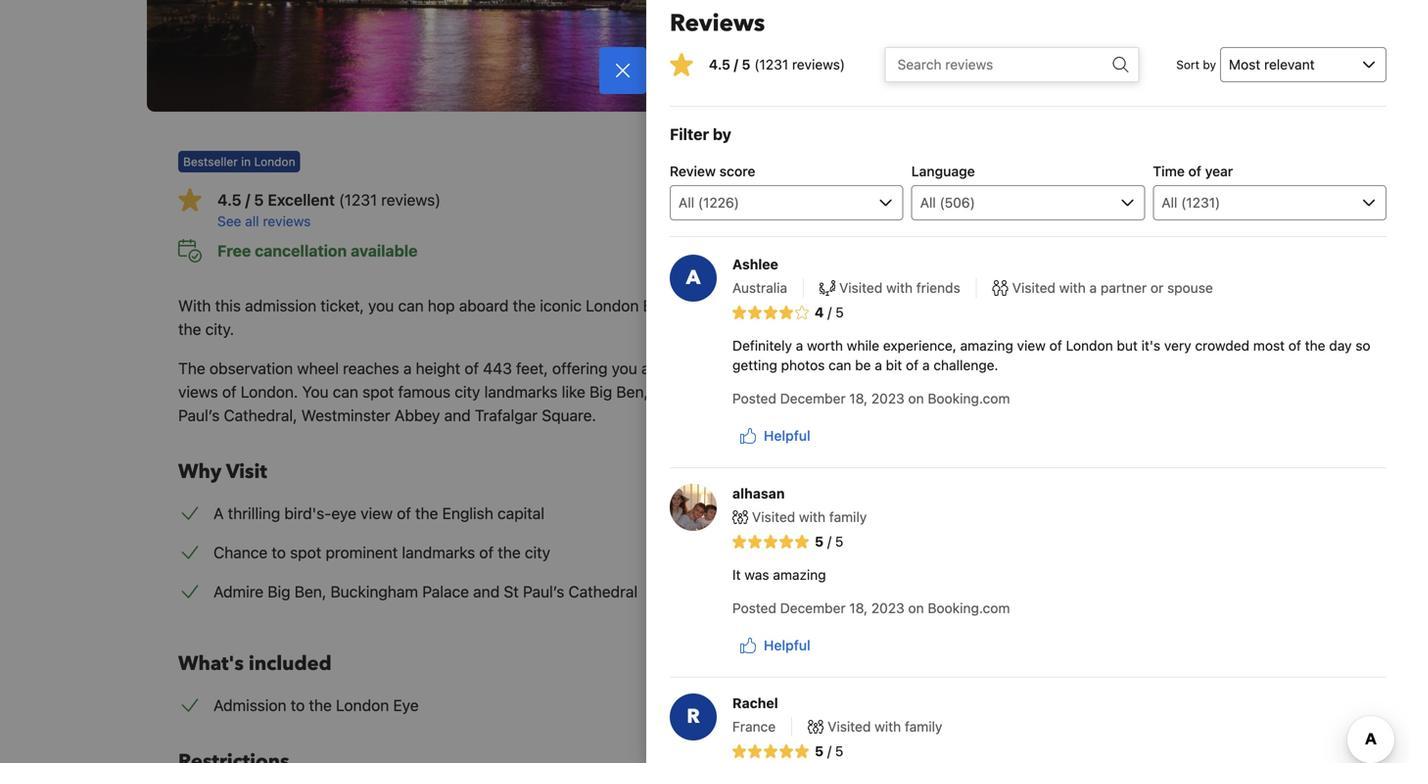 Task type: describe. For each thing, give the bounding box(es) containing it.
4.5 / 5 (1231 reviews)
[[709, 56, 845, 72]]

reviews
[[670, 7, 765, 40]]

0 horizontal spatial amazing
[[773, 567, 826, 583]]

by for filter by
[[713, 125, 732, 144]]

language
[[912, 163, 975, 179]]

posted december 18, 2023 on booking.com for amazing
[[733, 600, 1010, 616]]

or
[[1151, 280, 1164, 296]]

visited with friends
[[840, 280, 961, 296]]

score
[[720, 163, 756, 179]]

/ for alhasan
[[828, 533, 832, 550]]

family for france
[[905, 719, 943, 735]]

aboard
[[459, 296, 509, 315]]

wheel
[[297, 359, 339, 378]]

2023 for 4 / 5
[[872, 390, 905, 407]]

partner
[[1101, 280, 1147, 296]]

5 / 5 for alhasan
[[815, 533, 844, 550]]

visited with family for alhasan
[[752, 509, 867, 525]]

photos inside definitely a worth while experience, amazing view of london but it's very crowded most of the day so getting photos can be a bit of a challenge.
[[781, 357, 825, 373]]

alhasan
[[733, 485, 785, 502]]

capital
[[498, 504, 545, 523]]

4 / 5
[[815, 304, 844, 320]]

eye
[[332, 504, 357, 523]]

like
[[562, 383, 586, 401]]

1 vertical spatial paul's
[[523, 582, 565, 601]]

iconic
[[540, 296, 582, 315]]

chance
[[654, 359, 706, 378]]

4.5 / 5 excellent (1231 reviews) see all reviews
[[217, 191, 441, 229]]

3 December 2023 checkbox
[[885, 386, 934, 425]]

14 December 2023 checkbox
[[1083, 429, 1133, 468]]

show
[[1113, 49, 1148, 66]]

family for alhasan
[[830, 509, 867, 525]]

ticket,
[[321, 296, 364, 315]]

was
[[745, 567, 770, 583]]

english
[[442, 504, 494, 523]]

on for worth
[[909, 390, 924, 407]]

panoramic
[[771, 359, 846, 378]]

cathedral,
[[224, 406, 297, 425]]

of right views
[[222, 383, 237, 401]]

challenge.
[[934, 357, 999, 373]]

18, for amazing
[[850, 600, 868, 616]]

to for admission to the london eye
[[291, 696, 305, 715]]

buckingham inside the observation wheel reaches a height of 443 feet, offering you a chance to savor panoramic views of london. you can spot famous city landmarks like  big ben, buckingham palace, st paul's cathedral, westminster abbey and trafalgar square.
[[653, 383, 740, 401]]

0 vertical spatial december
[[997, 275, 1076, 293]]

city inside the observation wheel reaches a height of 443 feet, offering you a chance to savor panoramic views of london. you can spot famous city landmarks like  big ben, buckingham palace, st paul's cathedral, westminster abbey and trafalgar square.
[[455, 383, 480, 401]]

eye inside with this admission ticket, you can hop aboard the iconic london eye for a 30-minute ride over the city.
[[643, 296, 669, 315]]

free cancellation available
[[217, 241, 418, 260]]

Search reviews search field
[[896, 54, 1106, 75]]

0 vertical spatial and
[[956, 143, 992, 170]]

reaches
[[343, 359, 399, 378]]

trafalgar
[[475, 406, 538, 425]]

palace
[[422, 582, 469, 601]]

ashlee
[[733, 256, 779, 272]]

06:15
[[1001, 666, 1038, 682]]

visited up definitely a worth while experience, amazing view of london but it's very crowded most of the day so getting photos can be a bit of a challenge.
[[1013, 280, 1056, 296]]

/ for rachel
[[828, 743, 832, 759]]

review
[[670, 163, 716, 179]]

but
[[1117, 337, 1138, 354]]

offering
[[552, 359, 608, 378]]

city.
[[205, 320, 234, 338]]

while
[[847, 337, 880, 354]]

see
[[217, 213, 241, 229]]

getting
[[733, 357, 778, 373]]

helpful for a
[[764, 428, 811, 444]]

filter by
[[670, 125, 732, 144]]

it
[[733, 567, 741, 583]]

the left english
[[415, 504, 438, 523]]

london inside with this admission ticket, you can hop aboard the iconic london eye for a 30-minute ride over the city.
[[586, 296, 639, 315]]

with left partner
[[1060, 280, 1086, 296]]

18, for worth
[[850, 390, 868, 407]]

pm for 06:00 pm
[[942, 666, 963, 682]]

tickets and prices
[[885, 143, 1054, 170]]

this
[[215, 296, 241, 315]]

helpful button for a
[[733, 418, 819, 454]]

booking.com for worth
[[928, 390, 1010, 407]]

abbey
[[395, 406, 440, 425]]

availability
[[988, 189, 1070, 207]]

12 December 2023 checkbox
[[984, 429, 1034, 468]]

2 vertical spatial london
[[336, 696, 389, 715]]

bit
[[886, 357, 903, 373]]

time of year
[[1153, 163, 1234, 179]]

1 horizontal spatial by
[[1074, 189, 1092, 207]]

all inside 4.5 / 5 excellent (1231 reviews) see all reviews
[[245, 213, 259, 229]]

0 vertical spatial photos
[[1189, 49, 1234, 66]]

by for sort by
[[1203, 58, 1217, 72]]

show all 10 photos
[[1113, 49, 1234, 66]]

so
[[1356, 337, 1371, 354]]

you inside with this admission ticket, you can hop aboard the iconic london eye for a 30-minute ride over the city.
[[368, 296, 394, 315]]

to inside the observation wheel reaches a height of 443 feet, offering you a chance to savor panoramic views of london. you can spot famous city landmarks like  big ben, buckingham palace, st paul's cathedral, westminster abbey and trafalgar square.
[[710, 359, 724, 378]]

1 December 2023 checkbox
[[1133, 343, 1183, 382]]

spouse
[[1168, 280, 1214, 296]]

ben, inside the observation wheel reaches a height of 443 feet, offering you a chance to savor panoramic views of london. you can spot famous city landmarks like  big ben, buckingham palace, st paul's cathedral, westminster abbey and trafalgar square.
[[617, 383, 648, 401]]

posted for it was amazing
[[733, 600, 777, 616]]

square.
[[542, 406, 597, 425]]

06:00
[[899, 666, 939, 682]]

excellent
[[268, 191, 335, 209]]

(1231 inside 4.5 / 5 excellent (1231 reviews) see all reviews
[[339, 191, 377, 209]]

calendar
[[932, 227, 989, 243]]

visited for australia
[[840, 280, 883, 296]]

of left 443
[[465, 359, 479, 378]]

can for definitely a worth while experience, amazing view of london but it's very crowded most of the day so getting photos can be a bit of a challenge.
[[829, 357, 852, 373]]

16 December 2023 checkbox
[[1183, 429, 1232, 468]]

a down experience,
[[923, 357, 930, 373]]

it was amazing
[[733, 567, 826, 583]]

cathedral
[[569, 582, 638, 601]]

ashlee element
[[686, 265, 701, 292]]

december 2023
[[997, 275, 1120, 293]]

westminster
[[301, 406, 391, 425]]

helpful button for was
[[733, 628, 819, 663]]

pm for 06:30 pm
[[1144, 666, 1165, 682]]

minute
[[735, 296, 784, 315]]

10
[[1170, 49, 1186, 66]]

pm for 06:45 pm
[[942, 709, 963, 725]]

chance
[[214, 543, 268, 562]]

30-
[[709, 296, 735, 315]]

savor
[[728, 359, 767, 378]]

see all reviews button
[[217, 212, 853, 231]]

10 December 2023 checkbox
[[885, 429, 934, 468]]

a for a thrilling bird's-eye view of the english capital
[[214, 504, 224, 523]]

views
[[178, 383, 218, 401]]

what's
[[178, 650, 244, 677]]

a thrilling bird's-eye view of the english capital
[[214, 504, 545, 523]]

worth
[[807, 337, 843, 354]]

a inside with this admission ticket, you can hop aboard the iconic london eye for a 30-minute ride over the city.
[[697, 296, 705, 315]]

prominent
[[326, 543, 398, 562]]

a up panoramic
[[796, 337, 804, 354]]

with for australia
[[887, 280, 913, 296]]

4.5 for excellent
[[217, 191, 242, 209]]

date
[[1096, 189, 1130, 207]]

1 vertical spatial ben,
[[295, 582, 327, 601]]

4 for 4 / 5
[[815, 304, 824, 320]]

443
[[483, 359, 512, 378]]

posted december 18, 2023 on booking.com for worth
[[733, 390, 1010, 407]]

0 horizontal spatial buckingham
[[331, 582, 418, 601]]

0 horizontal spatial big
[[268, 582, 291, 601]]

you
[[302, 383, 329, 401]]

prices
[[997, 143, 1054, 170]]

reviews dialog
[[600, 0, 1411, 763]]

st inside the observation wheel reaches a height of 443 feet, offering you a chance to savor panoramic views of london. you can spot famous city landmarks like  big ben, buckingham palace, st paul's cathedral, westminster abbey and trafalgar square.
[[800, 383, 815, 401]]

sort by
[[1177, 58, 1217, 72]]

of up chance to spot prominent landmarks of the city
[[397, 504, 411, 523]]

thrilling
[[228, 504, 280, 523]]

admire big ben, buckingham palace and st paul's cathedral
[[214, 582, 638, 601]]

a left partner
[[1090, 280, 1097, 296]]

definitely
[[733, 337, 792, 354]]

a left chance
[[642, 359, 650, 378]]

paul's inside the observation wheel reaches a height of 443 feet, offering you a chance to savor panoramic views of london. you can spot famous city landmarks like  big ben, buckingham palace, st paul's cathedral, westminster abbey and trafalgar square.
[[178, 406, 220, 425]]

with this admission ticket, you can hop aboard the iconic london eye for a 30-minute ride over the city.
[[178, 296, 850, 338]]

the down included
[[309, 696, 332, 715]]

the down with
[[178, 320, 201, 338]]



Task type: vqa. For each thing, say whether or not it's contained in the screenshot.
PM
yes



Task type: locate. For each thing, give the bounding box(es) containing it.
visited with family down alhasan
[[752, 509, 867, 525]]

and right abbey
[[444, 406, 471, 425]]

0 horizontal spatial reviews)
[[381, 191, 441, 209]]

0 horizontal spatial and
[[444, 406, 471, 425]]

1 vertical spatial 18,
[[850, 600, 868, 616]]

available
[[351, 241, 418, 260]]

1 horizontal spatial big
[[590, 383, 613, 401]]

december down panoramic
[[780, 390, 846, 407]]

(1231 down reviews
[[755, 56, 789, 72]]

0 vertical spatial can
[[398, 296, 424, 315]]

booking.com
[[928, 390, 1010, 407], [928, 600, 1010, 616]]

the
[[178, 359, 205, 378]]

0 vertical spatial 4
[[815, 304, 824, 320]]

1 vertical spatial visited with family
[[828, 719, 943, 735]]

view
[[1017, 337, 1046, 354], [361, 504, 393, 523]]

can inside with this admission ticket, you can hop aboard the iconic london eye for a 30-minute ride over the city.
[[398, 296, 424, 315]]

2 on from the top
[[909, 600, 924, 616]]

2 horizontal spatial london
[[1066, 337, 1114, 354]]

4
[[815, 304, 824, 320], [955, 397, 963, 413]]

2 helpful from the top
[[764, 637, 811, 653]]

06:30
[[1101, 666, 1140, 682]]

all right 'see'
[[245, 213, 259, 229]]

december for 5 / 5
[[780, 600, 846, 616]]

landmarks up palace on the left
[[402, 543, 475, 562]]

view inside definitely a worth while experience, amazing view of london but it's very crowded most of the day so getting photos can be a bit of a challenge.
[[1017, 337, 1046, 354]]

feet,
[[516, 359, 548, 378]]

of right 'bit'
[[906, 357, 919, 373]]

can inside definitely a worth while experience, amazing view of london but it's very crowded most of the day so getting photos can be a bit of a challenge.
[[829, 357, 852, 373]]

0 horizontal spatial 4
[[815, 304, 824, 320]]

15 December 2023 checkbox
[[1133, 429, 1183, 468]]

1 vertical spatial london
[[1066, 337, 1114, 354]]

0 horizontal spatial 4.5
[[217, 191, 242, 209]]

visited left 06:45
[[828, 719, 871, 735]]

4 up worth
[[815, 304, 824, 320]]

3
[[905, 397, 914, 413]]

reviews) inside 4.5 / 5 excellent (1231 reviews) see all reviews
[[381, 191, 441, 209]]

1 posted december 18, 2023 on booking.com from the top
[[733, 390, 1010, 407]]

visited with family for france
[[828, 719, 943, 735]]

11 December 2023 checkbox
[[934, 429, 984, 468]]

1 vertical spatial reviews)
[[381, 191, 441, 209]]

amazing up challenge.
[[961, 337, 1014, 354]]

on left 4 december 2023 option
[[909, 390, 924, 407]]

paul's down views
[[178, 406, 220, 425]]

0 vertical spatial (1231
[[755, 56, 789, 72]]

1 vertical spatial and
[[444, 406, 471, 425]]

london.
[[241, 383, 298, 401]]

2 horizontal spatial by
[[1203, 58, 1217, 72]]

booking.com down challenge.
[[928, 390, 1010, 407]]

all
[[1152, 49, 1167, 66], [245, 213, 259, 229]]

australia
[[733, 280, 788, 296]]

1 vertical spatial 4
[[955, 397, 963, 413]]

4 inside option
[[955, 397, 963, 413]]

close calendar button
[[885, 217, 996, 253]]

2 horizontal spatial can
[[829, 357, 852, 373]]

4.5 inside reviews dialog
[[709, 56, 731, 72]]

booking.com for amazing
[[928, 600, 1010, 616]]

/
[[734, 56, 738, 72], [245, 191, 250, 209], [828, 304, 832, 320], [828, 533, 832, 550], [828, 743, 832, 759]]

helpful down palace, on the bottom of the page
[[764, 428, 811, 444]]

buckingham down chance to spot prominent landmarks of the city
[[331, 582, 418, 601]]

4.5 down reviews
[[709, 56, 731, 72]]

2023 for 5 / 5
[[872, 600, 905, 616]]

0 horizontal spatial all
[[245, 213, 259, 229]]

of left year
[[1189, 163, 1202, 179]]

1 vertical spatial 2023
[[872, 390, 905, 407]]

pm for 06:15 pm
[[1042, 666, 1063, 682]]

with for alhasan
[[799, 509, 826, 525]]

1 horizontal spatial ben,
[[617, 383, 648, 401]]

spot
[[363, 383, 394, 401], [290, 543, 322, 562]]

for
[[673, 296, 693, 315]]

0 horizontal spatial can
[[333, 383, 359, 401]]

can left be
[[829, 357, 852, 373]]

why visit
[[178, 458, 267, 485]]

close calendar
[[892, 227, 989, 243]]

to for chance to spot prominent landmarks of the city
[[272, 543, 286, 562]]

pm right 06:15
[[1042, 666, 1063, 682]]

2023 left the 3
[[872, 390, 905, 407]]

friends
[[917, 280, 961, 296]]

visit
[[226, 458, 267, 485]]

posted december 18, 2023 on booking.com down be
[[733, 390, 1010, 407]]

to
[[710, 359, 724, 378], [272, 543, 286, 562], [291, 696, 305, 715]]

2 horizontal spatial to
[[710, 359, 724, 378]]

of down english
[[479, 543, 494, 562]]

0 horizontal spatial landmarks
[[402, 543, 475, 562]]

december up definitely a worth while experience, amazing view of london but it's very crowded most of the day so getting photos can be a bit of a challenge.
[[997, 275, 1076, 293]]

can up westminster
[[333, 383, 359, 401]]

1 vertical spatial city
[[525, 543, 551, 562]]

0 horizontal spatial to
[[272, 543, 286, 562]]

on
[[909, 390, 924, 407], [909, 600, 924, 616]]

13 December 2023 checkbox
[[1034, 429, 1083, 468]]

free
[[217, 241, 251, 260]]

view up 5 december 2023 checkbox
[[1017, 337, 1046, 354]]

4.5 for (1231
[[709, 56, 731, 72]]

search
[[885, 189, 938, 207]]

4 for 4
[[955, 397, 963, 413]]

you inside the observation wheel reaches a height of 443 feet, offering you a chance to savor panoramic views of london. you can spot famous city landmarks like  big ben, buckingham palace, st paul's cathedral, westminster abbey and trafalgar square.
[[612, 359, 638, 378]]

0 vertical spatial 2023
[[1079, 275, 1120, 293]]

landmarks down "feet,"
[[485, 383, 558, 401]]

filter
[[670, 125, 709, 144]]

0 vertical spatial booking.com
[[928, 390, 1010, 407]]

and right palace on the left
[[473, 582, 500, 601]]

hop
[[428, 296, 455, 315]]

amazing inside definitely a worth while experience, amazing view of london but it's very crowded most of the day so getting photos can be a bit of a challenge.
[[961, 337, 1014, 354]]

2023 up 06:00
[[872, 600, 905, 616]]

and inside the observation wheel reaches a height of 443 feet, offering you a chance to savor panoramic views of london. you can spot famous city landmarks like  big ben, buckingham palace, st paul's cathedral, westminster abbey and trafalgar square.
[[444, 406, 471, 425]]

1 horizontal spatial paul's
[[523, 582, 565, 601]]

pm right 06:30
[[1144, 666, 1165, 682]]

0 vertical spatial posted december 18, 2023 on booking.com
[[733, 390, 1010, 407]]

1 on from the top
[[909, 390, 924, 407]]

famous
[[398, 383, 451, 401]]

1 vertical spatial (1231
[[339, 191, 377, 209]]

crowded
[[1196, 337, 1250, 354]]

1 horizontal spatial london
[[586, 296, 639, 315]]

1 vertical spatial by
[[713, 125, 732, 144]]

0 vertical spatial family
[[830, 509, 867, 525]]

posted for definitely a worth while experience, amazing view of london but it's very crowded most of the day so getting photos can be a bit of a challenge.
[[733, 390, 777, 407]]

paul's left cathedral
[[523, 582, 565, 601]]

big right admire
[[268, 582, 291, 601]]

posted down savor
[[733, 390, 777, 407]]

2 vertical spatial and
[[473, 582, 500, 601]]

4.5 inside 4.5 / 5 excellent (1231 reviews) see all reviews
[[217, 191, 242, 209]]

to right chance
[[272, 543, 286, 562]]

2 vertical spatial 2023
[[872, 600, 905, 616]]

visited with a partner or spouse
[[1013, 280, 1214, 296]]

you right ticket,
[[368, 296, 394, 315]]

0 vertical spatial visited with family
[[752, 509, 867, 525]]

4.5 up 'see'
[[217, 191, 242, 209]]

landmarks
[[485, 383, 558, 401], [402, 543, 475, 562]]

booking.com up 06:00 pm
[[928, 600, 1010, 616]]

5 December 2023 checkbox
[[984, 386, 1034, 425]]

posted december 18, 2023 on booking.com up 06:00
[[733, 600, 1010, 616]]

1 vertical spatial booking.com
[[928, 600, 1010, 616]]

1 18, from the top
[[850, 390, 868, 407]]

by left 'date'
[[1074, 189, 1092, 207]]

city down capital
[[525, 543, 551, 562]]

06:30 pm
[[1101, 666, 1165, 682]]

1 horizontal spatial view
[[1017, 337, 1046, 354]]

1 vertical spatial a
[[214, 504, 224, 523]]

4 inside reviews dialog
[[815, 304, 824, 320]]

0 horizontal spatial spot
[[290, 543, 322, 562]]

1 horizontal spatial reviews)
[[792, 56, 845, 72]]

helpful button up rachel
[[733, 628, 819, 663]]

1 horizontal spatial eye
[[643, 296, 669, 315]]

visited for france
[[828, 719, 871, 735]]

1 horizontal spatial st
[[800, 383, 815, 401]]

0 vertical spatial 5 / 5
[[815, 533, 844, 550]]

why
[[178, 458, 222, 485]]

0 horizontal spatial family
[[830, 509, 867, 525]]

2 vertical spatial can
[[333, 383, 359, 401]]

by right sort
[[1203, 58, 1217, 72]]

photos right 10
[[1189, 49, 1234, 66]]

landmarks inside the observation wheel reaches a height of 443 feet, offering you a chance to savor panoramic views of london. you can spot famous city landmarks like  big ben, buckingham palace, st paul's cathedral, westminster abbey and trafalgar square.
[[485, 383, 558, 401]]

with up it was amazing
[[799, 509, 826, 525]]

0 horizontal spatial you
[[368, 296, 394, 315]]

ticket
[[941, 189, 985, 207]]

rachel element
[[687, 703, 700, 731]]

0 vertical spatial view
[[1017, 337, 1046, 354]]

the down capital
[[498, 543, 521, 562]]

r
[[687, 703, 700, 730]]

(1231
[[755, 56, 789, 72], [339, 191, 377, 209]]

1 vertical spatial posted
[[733, 600, 777, 616]]

visited
[[840, 280, 883, 296], [1013, 280, 1056, 296], [752, 509, 796, 525], [828, 719, 871, 735]]

1 vertical spatial eye
[[393, 696, 419, 715]]

time
[[1153, 163, 1185, 179]]

chance to spot prominent landmarks of the city
[[214, 543, 551, 562]]

2 booking.com from the top
[[928, 600, 1010, 616]]

the left iconic
[[513, 296, 536, 315]]

of right most
[[1289, 337, 1302, 354]]

1 horizontal spatial a
[[686, 265, 701, 291]]

december down it was amazing
[[780, 600, 846, 616]]

2 posted from the top
[[733, 600, 777, 616]]

2 December 2023 checkbox
[[1183, 343, 1232, 382]]

can
[[398, 296, 424, 315], [829, 357, 852, 373], [333, 383, 359, 401]]

0 vertical spatial london
[[586, 296, 639, 315]]

1 horizontal spatial buckingham
[[653, 383, 740, 401]]

city down "height" at the left top of the page
[[455, 383, 480, 401]]

with for france
[[875, 719, 901, 735]]

st right palace on the left
[[504, 582, 519, 601]]

1 booking.com from the top
[[928, 390, 1010, 407]]

tickets
[[885, 143, 951, 170]]

0 vertical spatial to
[[710, 359, 724, 378]]

1 horizontal spatial to
[[291, 696, 305, 715]]

1 horizontal spatial and
[[473, 582, 500, 601]]

5 / 5 for rachel
[[815, 743, 844, 759]]

spot down bird's- at bottom left
[[290, 543, 322, 562]]

1 vertical spatial view
[[361, 504, 393, 523]]

helpful button down palace, on the bottom of the page
[[733, 418, 819, 454]]

/ for ashlee
[[828, 304, 832, 320]]

amazing right was on the bottom of page
[[773, 567, 826, 583]]

grid containing 3
[[885, 308, 1232, 598]]

you right offering
[[612, 359, 638, 378]]

buckingham
[[653, 383, 740, 401], [331, 582, 418, 601]]

0 vertical spatial st
[[800, 383, 815, 401]]

grid
[[885, 308, 1232, 598]]

0 horizontal spatial eye
[[393, 696, 419, 715]]

it's
[[1142, 337, 1161, 354]]

0 vertical spatial spot
[[363, 383, 394, 401]]

you
[[368, 296, 394, 315], [612, 359, 638, 378]]

0 vertical spatial ben,
[[617, 383, 648, 401]]

helpful for was
[[764, 637, 811, 653]]

1 vertical spatial amazing
[[773, 567, 826, 583]]

visited with family
[[752, 509, 867, 525], [828, 719, 943, 735]]

1 vertical spatial helpful
[[764, 637, 811, 653]]

0 vertical spatial eye
[[643, 296, 669, 315]]

amazing
[[961, 337, 1014, 354], [773, 567, 826, 583]]

with down 06:00
[[875, 719, 901, 735]]

can left hop
[[398, 296, 424, 315]]

0 horizontal spatial ben,
[[295, 582, 327, 601]]

1 vertical spatial helpful button
[[733, 628, 819, 663]]

over
[[819, 296, 850, 315]]

0 vertical spatial on
[[909, 390, 924, 407]]

1 helpful from the top
[[764, 428, 811, 444]]

1 vertical spatial posted december 18, 2023 on booking.com
[[733, 600, 1010, 616]]

to down included
[[291, 696, 305, 715]]

06:45
[[899, 709, 939, 725]]

st down panoramic
[[800, 383, 815, 401]]

2 posted december 18, 2023 on booking.com from the top
[[733, 600, 1010, 616]]

buckingham down chance
[[653, 383, 740, 401]]

0 horizontal spatial paul's
[[178, 406, 220, 425]]

of
[[1189, 163, 1202, 179], [1050, 337, 1063, 354], [1289, 337, 1302, 354], [906, 357, 919, 373], [465, 359, 479, 378], [222, 383, 237, 401], [397, 504, 411, 523], [479, 543, 494, 562]]

0 vertical spatial city
[[455, 383, 480, 401]]

france
[[733, 719, 776, 735]]

photos down worth
[[781, 357, 825, 373]]

london inside definitely a worth while experience, amazing view of london but it's very crowded most of the day so getting photos can be a bit of a challenge.
[[1066, 337, 1114, 354]]

pm right 06:00
[[942, 666, 963, 682]]

st
[[800, 383, 815, 401], [504, 582, 519, 601]]

with
[[178, 296, 211, 315]]

cancellation
[[255, 241, 347, 260]]

0 vertical spatial helpful button
[[733, 418, 819, 454]]

5
[[742, 56, 751, 72], [254, 191, 264, 209], [836, 304, 844, 320], [1005, 397, 1013, 413], [815, 533, 824, 550], [835, 533, 844, 550], [815, 743, 824, 759], [835, 743, 844, 759]]

/ inside 4.5 / 5 excellent (1231 reviews) see all reviews
[[245, 191, 250, 209]]

eye
[[643, 296, 669, 315], [393, 696, 419, 715]]

what's included
[[178, 650, 332, 677]]

visited up over
[[840, 280, 883, 296]]

the observation wheel reaches a height of 443 feet, offering you a chance to savor panoramic views of london. you can spot famous city landmarks like  big ben, buckingham palace, st paul's cathedral, westminster abbey and trafalgar square.
[[178, 359, 846, 425]]

to left savor
[[710, 359, 724, 378]]

helpful up rachel
[[764, 637, 811, 653]]

0 horizontal spatial (1231
[[339, 191, 377, 209]]

0 vertical spatial paul's
[[178, 406, 220, 425]]

0 vertical spatial reviews)
[[792, 56, 845, 72]]

definitely a worth while experience, amazing view of london but it's very crowded most of the day so getting photos can be a bit of a challenge.
[[733, 337, 1371, 373]]

0 vertical spatial amazing
[[961, 337, 1014, 354]]

december for 4 / 5
[[780, 390, 846, 407]]

and up the ticket
[[956, 143, 992, 170]]

admire
[[214, 582, 264, 601]]

view right eye
[[361, 504, 393, 523]]

with left the "friends"
[[887, 280, 913, 296]]

pm right 06:45
[[942, 709, 963, 725]]

on for amazing
[[909, 600, 924, 616]]

1 posted from the top
[[733, 390, 777, 407]]

0 vertical spatial buckingham
[[653, 383, 740, 401]]

spot down reaches
[[363, 383, 394, 401]]

0 vertical spatial all
[[1152, 49, 1167, 66]]

experience,
[[884, 337, 957, 354]]

2023 left or
[[1079, 275, 1120, 293]]

1 vertical spatial 5 / 5
[[815, 743, 844, 759]]

admission
[[214, 696, 287, 715]]

1 vertical spatial spot
[[290, 543, 322, 562]]

the inside definitely a worth while experience, amazing view of london but it's very crowded most of the day so getting photos can be a bit of a challenge.
[[1306, 337, 1326, 354]]

big right like
[[590, 383, 613, 401]]

spot inside the observation wheel reaches a height of 443 feet, offering you a chance to savor panoramic views of london. you can spot famous city landmarks like  big ben, buckingham palace, st paul's cathedral, westminster abbey and trafalgar square.
[[363, 383, 394, 401]]

0 vertical spatial 4.5
[[709, 56, 731, 72]]

0 vertical spatial you
[[368, 296, 394, 315]]

4 December 2023 checkbox
[[934, 386, 984, 425]]

1 vertical spatial all
[[245, 213, 259, 229]]

2 vertical spatial by
[[1074, 189, 1092, 207]]

0 horizontal spatial by
[[713, 125, 732, 144]]

(1231 right the excellent
[[339, 191, 377, 209]]

1 5 / 5 from the top
[[815, 533, 844, 550]]

1 vertical spatial st
[[504, 582, 519, 601]]

0 vertical spatial a
[[686, 265, 701, 291]]

sort
[[1177, 58, 1200, 72]]

visited down alhasan
[[752, 509, 796, 525]]

0 horizontal spatial london
[[336, 696, 389, 715]]

all left 10
[[1152, 49, 1167, 66]]

by right filter
[[713, 125, 732, 144]]

1 horizontal spatial family
[[905, 719, 943, 735]]

18,
[[850, 390, 868, 407], [850, 600, 868, 616]]

very
[[1165, 337, 1192, 354]]

a up for
[[686, 265, 701, 291]]

ben, right like
[[617, 383, 648, 401]]

1 vertical spatial you
[[612, 359, 638, 378]]

(1231 inside reviews dialog
[[755, 56, 789, 72]]

can inside the observation wheel reaches a height of 443 feet, offering you a chance to savor panoramic views of london. you can spot famous city landmarks like  big ben, buckingham palace, st paul's cathedral, westminster abbey and trafalgar square.
[[333, 383, 359, 401]]

5 inside 4.5 / 5 excellent (1231 reviews) see all reviews
[[254, 191, 264, 209]]

4 down challenge.
[[955, 397, 963, 413]]

ben, down prominent
[[295, 582, 327, 601]]

1 vertical spatial 4.5
[[217, 191, 242, 209]]

1 horizontal spatial 4.5
[[709, 56, 731, 72]]

a up famous
[[403, 359, 412, 378]]

a inside reviews dialog
[[686, 265, 701, 291]]

included
[[249, 650, 332, 677]]

big inside the observation wheel reaches a height of 443 feet, offering you a chance to savor panoramic views of london. you can spot famous city landmarks like  big ben, buckingham palace, st paul's cathedral, westminster abbey and trafalgar square.
[[590, 383, 613, 401]]

can for the observation wheel reaches a height of 443 feet, offering you a chance to savor panoramic views of london. you can spot famous city landmarks like  big ben, buckingham palace, st paul's cathedral, westminster abbey and trafalgar square.
[[333, 383, 359, 401]]

year
[[1206, 163, 1234, 179]]

the left the day
[[1306, 337, 1326, 354]]

the
[[513, 296, 536, 315], [178, 320, 201, 338], [1306, 337, 1326, 354], [415, 504, 438, 523], [498, 543, 521, 562], [309, 696, 332, 715]]

visited for alhasan
[[752, 509, 796, 525]]

posted down was on the bottom of page
[[733, 600, 777, 616]]

visited with family down 06:00
[[828, 719, 943, 735]]

1 horizontal spatial photos
[[1189, 49, 1234, 66]]

close
[[892, 227, 929, 243]]

2 18, from the top
[[850, 600, 868, 616]]

reviews) inside reviews dialog
[[792, 56, 845, 72]]

1 helpful button from the top
[[733, 418, 819, 454]]

a left thrilling
[[214, 504, 224, 523]]

2 5 / 5 from the top
[[815, 743, 844, 759]]

a for a
[[686, 265, 701, 291]]

1 vertical spatial december
[[780, 390, 846, 407]]

a right be
[[875, 357, 883, 373]]

of down december 2023
[[1050, 337, 1063, 354]]

on up 06:00
[[909, 600, 924, 616]]

review score
[[670, 163, 756, 179]]

5 inside 5 december 2023 checkbox
[[1005, 397, 1013, 413]]

06:00 pm
[[899, 666, 963, 682]]

0 horizontal spatial st
[[504, 582, 519, 601]]

1 vertical spatial photos
[[781, 357, 825, 373]]

a right for
[[697, 296, 705, 315]]

0 horizontal spatial a
[[214, 504, 224, 523]]

2 helpful button from the top
[[733, 628, 819, 663]]



